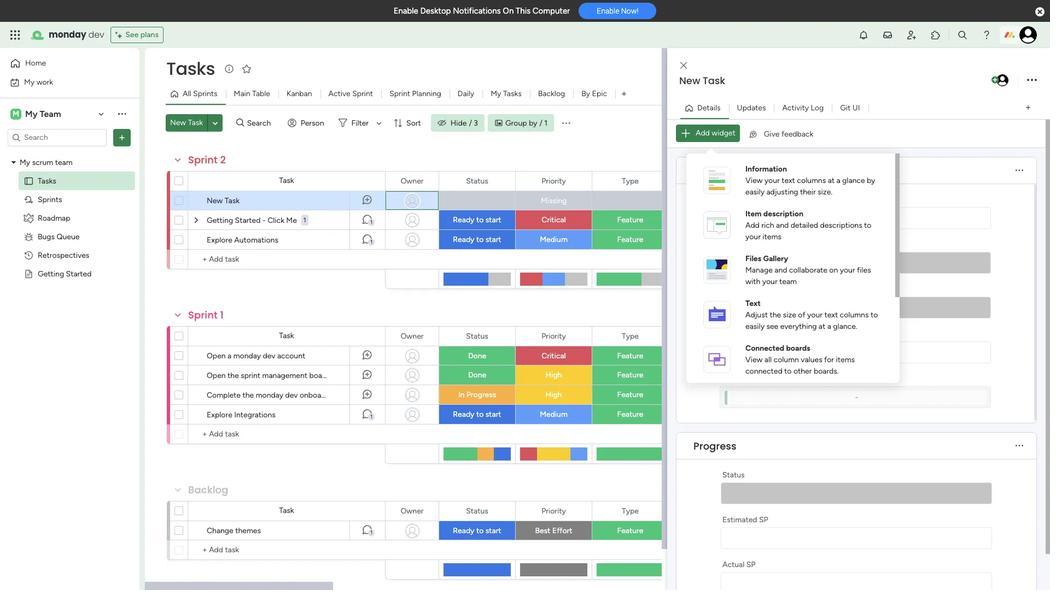 Task type: describe. For each thing, give the bounding box(es) containing it.
best
[[535, 527, 551, 536]]

text inside information view your text columns at a glance by easily adjusting their size.
[[782, 176, 795, 185]]

1 owner field from the top
[[398, 175, 426, 187]]

select product image
[[10, 30, 21, 40]]

2 high from the top
[[546, 391, 562, 400]]

main table button
[[226, 85, 278, 103]]

sort
[[406, 118, 421, 128]]

search everything image
[[957, 30, 968, 40]]

your down manage
[[762, 277, 778, 286]]

files
[[857, 266, 871, 275]]

git
[[840, 103, 851, 112]]

status field for backlog
[[463, 506, 491, 518]]

enable for enable desktop notifications on this computer
[[394, 6, 418, 16]]

Backlog field
[[185, 484, 231, 498]]

add widget
[[696, 129, 736, 138]]

2 feature from the top
[[617, 235, 643, 245]]

glance.
[[833, 322, 858, 331]]

1 owner from the top
[[401, 176, 424, 186]]

dev for complete
[[285, 391, 298, 400]]

medium for explore automations
[[540, 235, 568, 245]]

on
[[503, 6, 514, 16]]

1 done from the top
[[468, 352, 486, 361]]

and inside files gallery manage and collaborate on your files with your team
[[775, 266, 787, 275]]

invite members image
[[906, 30, 917, 40]]

my tasks
[[491, 89, 522, 98]]

0 horizontal spatial missing
[[541, 196, 567, 206]]

my work button
[[7, 74, 118, 91]]

1 + add task text field from the top
[[194, 253, 282, 266]]

git ui button
[[832, 99, 868, 117]]

getting for getting started
[[38, 269, 64, 279]]

1 horizontal spatial add view image
[[1026, 104, 1031, 112]]

dev for open
[[263, 352, 275, 361]]

automations
[[234, 236, 278, 245]]

ready to start for integrations
[[453, 410, 501, 420]]

enable now!
[[597, 7, 639, 15]]

desktop
[[420, 6, 451, 16]]

bugs
[[38, 232, 55, 242]]

all
[[765, 355, 772, 365]]

3 type field from the top
[[619, 506, 642, 518]]

show board description image
[[223, 63, 236, 74]]

type field for 2
[[619, 175, 642, 187]]

1 horizontal spatial missing
[[843, 259, 868, 268]]

enable desktop notifications on this computer
[[394, 6, 570, 16]]

person button
[[283, 114, 331, 132]]

start for automations
[[486, 235, 501, 245]]

table
[[252, 89, 270, 98]]

getting started - click me
[[207, 216, 297, 225]]

status field for sprint 2
[[463, 175, 491, 187]]

to inside item description add rich and detailed descriptions to your items
[[864, 221, 872, 230]]

v2 search image
[[236, 117, 244, 129]]

see
[[767, 322, 779, 331]]

the for feature
[[228, 371, 239, 381]]

owner for backlog
[[401, 507, 424, 516]]

medium for explore integrations
[[540, 410, 568, 420]]

this
[[516, 6, 531, 16]]

1 critical from the top
[[542, 216, 566, 225]]

account
[[277, 352, 305, 361]]

ui
[[853, 103, 860, 112]]

my for my tasks
[[491, 89, 501, 98]]

your inside item description add rich and detailed descriptions to your items
[[746, 232, 761, 242]]

tasks inside list box
[[38, 176, 56, 186]]

team
[[40, 109, 61, 119]]

0 vertical spatial tasks
[[166, 56, 215, 81]]

connected boards view all column values for items connected to other boards.
[[746, 344, 855, 376]]

to inside connected boards view all column values for items connected to other boards.
[[784, 367, 792, 376]]

close image
[[680, 62, 687, 70]]

in
[[458, 391, 465, 400]]

best effort
[[535, 527, 572, 536]]

type for 1
[[622, 332, 639, 341]]

Tasks field
[[164, 56, 218, 81]]

Search field
[[244, 115, 277, 131]]

priority for third priority field from the bottom of the page
[[542, 176, 566, 186]]

epic
[[592, 89, 607, 98]]

ready for explore integrations
[[453, 410, 474, 420]]

priority for third priority field from the top of the page
[[542, 507, 566, 516]]

text
[[746, 299, 761, 308]]

items inside item description add rich and detailed descriptions to your items
[[763, 232, 782, 242]]

monday for complete
[[256, 391, 283, 400]]

2 critical from the top
[[542, 352, 566, 361]]

getting started
[[38, 269, 92, 279]]

+ Add task text field
[[194, 544, 282, 557]]

sprint planning
[[390, 89, 441, 98]]

group by / 1
[[505, 118, 548, 128]]

connected
[[746, 344, 785, 353]]

1 button for change themes
[[350, 521, 385, 541]]

flow
[[341, 391, 356, 400]]

everything
[[780, 322, 817, 331]]

Sprint 2 field
[[185, 153, 229, 167]]

scrum
[[32, 158, 53, 167]]

menu image
[[561, 118, 572, 129]]

my for my team
[[25, 109, 37, 119]]

inbox image
[[882, 30, 893, 40]]

all
[[183, 89, 191, 98]]

sprint 2
[[188, 153, 226, 167]]

1 vertical spatial -
[[855, 394, 858, 402]]

backlog button
[[530, 85, 573, 103]]

notifications
[[453, 6, 501, 16]]

ready for change themes
[[453, 527, 474, 536]]

my for my scrum team
[[20, 158, 30, 167]]

onboarding
[[300, 391, 339, 400]]

the for in progress
[[243, 391, 254, 400]]

my for my work
[[24, 77, 35, 87]]

1 high from the top
[[546, 371, 562, 380]]

estimated sp
[[723, 516, 768, 525]]

New Task field
[[677, 74, 990, 88]]

other
[[794, 367, 812, 376]]

add widget button
[[676, 125, 740, 142]]

the inside the text adjust the size of your text columns to easily see everything at a glance.
[[770, 310, 781, 320]]

more dots image
[[1016, 442, 1023, 450]]

computer
[[533, 6, 570, 16]]

git ui
[[840, 103, 860, 112]]

add inside item description add rich and detailed descriptions to your items
[[746, 221, 760, 230]]

0 vertical spatial dev
[[88, 28, 104, 41]]

status for 'status' field associated with sprint 2
[[466, 176, 488, 186]]

2 status field from the top
[[463, 331, 491, 343]]

dapulse drag handle 3 image
[[683, 167, 688, 175]]

new inside field
[[679, 74, 700, 88]]

my work
[[24, 77, 53, 87]]

by
[[582, 89, 590, 98]]

monday for open
[[233, 352, 261, 361]]

5 feature from the top
[[617, 391, 643, 400]]

effort
[[552, 527, 572, 536]]

m
[[13, 109, 19, 118]]

type field for 1
[[619, 331, 642, 343]]

in progress
[[458, 391, 496, 400]]

sp for actual sp
[[746, 561, 756, 570]]

1 ready to start from the top
[[453, 216, 501, 225]]

for
[[824, 355, 834, 365]]

ready to start for automations
[[453, 235, 501, 245]]

home button
[[7, 55, 118, 72]]

arrow down image
[[373, 117, 386, 130]]

description
[[764, 209, 803, 219]]

1 priority field from the top
[[539, 175, 569, 187]]

open for open the sprint management board
[[207, 371, 226, 381]]

epics
[[721, 375, 740, 384]]

1 button for explore automations
[[350, 230, 385, 250]]

roadmap
[[38, 214, 70, 223]]

values
[[801, 355, 823, 365]]

0 horizontal spatial options image
[[117, 132, 127, 143]]

estimated
[[723, 516, 757, 525]]

dapulse close image
[[1035, 7, 1045, 18]]

complete the monday dev onboarding flow
[[207, 391, 356, 400]]

2 done from the top
[[468, 371, 486, 380]]

details
[[697, 103, 721, 112]]

getting for getting started - click me
[[207, 216, 233, 225]]

status for second 'status' field from the bottom
[[466, 332, 488, 341]]

log
[[811, 103, 824, 112]]

your inside the text adjust the size of your text columns to easily see everything at a glance.
[[807, 310, 823, 320]]

daily button
[[450, 85, 483, 103]]

active sprint button
[[320, 85, 381, 103]]

your right on
[[840, 266, 855, 275]]

by inside information view your text columns at a glance by easily adjusting their size.
[[867, 176, 875, 185]]

3 type from the top
[[622, 507, 639, 516]]

complete
[[207, 391, 241, 400]]

0 vertical spatial progress
[[466, 391, 496, 400]]

0 horizontal spatial -
[[262, 216, 266, 225]]

started for getting started - click me
[[235, 216, 261, 225]]

by epic
[[582, 89, 607, 98]]

easily for information view your text columns at a glance by easily adjusting their size.
[[746, 187, 765, 197]]

work
[[36, 77, 53, 87]]

1 start from the top
[[486, 216, 501, 225]]

new task inside new task button
[[170, 118, 203, 127]]

0 vertical spatial add view image
[[622, 90, 626, 98]]

notifications image
[[858, 30, 869, 40]]

main
[[234, 89, 250, 98]]

gallery
[[763, 254, 788, 263]]

files gallery manage and collaborate on your files with your team
[[746, 254, 871, 286]]

sp for estimated sp
[[759, 516, 768, 525]]



Task type: vqa. For each thing, say whether or not it's contained in the screenshot.
Critical
yes



Task type: locate. For each thing, give the bounding box(es) containing it.
2 ready from the top
[[453, 235, 474, 245]]

monday dev
[[49, 28, 104, 41]]

a inside the text adjust the size of your text columns to easily see everything at a glance.
[[827, 322, 831, 331]]

2 vertical spatial status field
[[463, 506, 491, 518]]

explore for explore integrations
[[207, 411, 232, 420]]

1 vertical spatial columns
[[840, 310, 869, 320]]

my left work
[[24, 77, 35, 87]]

bugs queue
[[38, 232, 80, 242]]

easily down the adjust
[[746, 322, 765, 331]]

public board image
[[24, 176, 34, 186], [24, 269, 34, 279]]

workspace image
[[10, 108, 21, 120]]

1 horizontal spatial dev
[[263, 352, 275, 361]]

enable for enable now!
[[597, 7, 619, 15]]

with
[[746, 277, 761, 286]]

4 ready from the top
[[453, 527, 474, 536]]

7 feature from the top
[[617, 527, 643, 536]]

at left the glance.
[[819, 322, 826, 331]]

information
[[746, 164, 787, 174]]

planning
[[412, 89, 441, 98]]

new task inside new task field
[[679, 74, 725, 88]]

at inside information view your text columns at a glance by easily adjusting their size.
[[828, 176, 835, 185]]

2 / from the left
[[540, 118, 543, 128]]

manage
[[746, 266, 773, 275]]

workspace selection element
[[10, 107, 63, 121]]

updates button
[[729, 99, 774, 117]]

task inside button
[[188, 118, 203, 127]]

sprint
[[241, 371, 260, 381]]

2 vertical spatial owner
[[401, 507, 424, 516]]

at inside the text adjust the size of your text columns to easily see everything at a glance.
[[819, 322, 826, 331]]

priority for 2nd priority field
[[542, 332, 566, 341]]

0 horizontal spatial sp
[[746, 561, 756, 570]]

2 horizontal spatial new
[[679, 74, 700, 88]]

open for open a monday dev account
[[207, 352, 226, 361]]

getting inside list box
[[38, 269, 64, 279]]

monday up the home 'button'
[[49, 28, 86, 41]]

actual
[[723, 561, 745, 570]]

task description
[[721, 330, 778, 339]]

tasks inside button
[[503, 89, 522, 98]]

1 vertical spatial owner
[[401, 332, 424, 341]]

1 vertical spatial the
[[228, 371, 239, 381]]

1 horizontal spatial at
[[828, 176, 835, 185]]

caret down image
[[11, 159, 16, 166]]

+ add task text field down explore automations
[[194, 253, 282, 266]]

board
[[309, 371, 329, 381]]

explore down complete on the left
[[207, 411, 232, 420]]

start for themes
[[486, 527, 501, 536]]

getting
[[207, 216, 233, 225], [38, 269, 64, 279]]

1 vertical spatial sp
[[746, 561, 756, 570]]

dev left see
[[88, 28, 104, 41]]

enable left now!
[[597, 7, 619, 15]]

1 vertical spatial maria williams image
[[996, 73, 1010, 88]]

1 vertical spatial explore
[[207, 411, 232, 420]]

the down sprint in the left bottom of the page
[[243, 391, 254, 400]]

item
[[746, 209, 762, 219]]

my inside workspace selection element
[[25, 109, 37, 119]]

public board image for getting started
[[24, 269, 34, 279]]

2 vertical spatial new
[[207, 196, 223, 206]]

0 horizontal spatial new
[[170, 118, 186, 127]]

backlog up menu image on the right top
[[538, 89, 565, 98]]

adjust
[[746, 310, 768, 320]]

1 horizontal spatial columns
[[840, 310, 869, 320]]

a inside information view your text columns at a glance by easily adjusting their size.
[[837, 176, 841, 185]]

0 horizontal spatial add
[[696, 129, 710, 138]]

list box
[[0, 151, 139, 431]]

options image right "dapulse addbtn" image
[[1027, 73, 1037, 88]]

Owner field
[[398, 175, 426, 187], [398, 331, 426, 343], [398, 506, 426, 518]]

0 vertical spatial owner
[[401, 176, 424, 186]]

add down item
[[746, 221, 760, 230]]

apps image
[[930, 30, 941, 40]]

list box containing my scrum team
[[0, 151, 139, 431]]

0 horizontal spatial started
[[66, 269, 92, 279]]

owner field for backlog
[[398, 506, 426, 518]]

0 horizontal spatial getting
[[38, 269, 64, 279]]

1 / from the left
[[469, 118, 472, 128]]

add to favorites image
[[241, 63, 252, 74]]

items inside connected boards view all column values for items connected to other boards.
[[836, 355, 855, 365]]

task
[[703, 74, 725, 88], [188, 118, 203, 127], [694, 164, 717, 178], [279, 176, 294, 185], [225, 196, 240, 206], [721, 330, 736, 339], [279, 331, 294, 341], [279, 507, 294, 516]]

missing
[[541, 196, 567, 206], [843, 259, 868, 268]]

2 vertical spatial dev
[[285, 391, 298, 400]]

0 vertical spatial the
[[770, 310, 781, 320]]

sprint planning button
[[381, 85, 450, 103]]

0 horizontal spatial team
[[55, 158, 73, 167]]

view down information on the right of page
[[746, 176, 763, 185]]

ready for explore automations
[[453, 235, 474, 245]]

adjusting
[[767, 187, 798, 197]]

0 horizontal spatial text
[[782, 176, 795, 185]]

kanban button
[[278, 85, 320, 103]]

your inside information view your text columns at a glance by easily adjusting their size.
[[765, 176, 780, 185]]

filter button
[[334, 114, 386, 132]]

text up adjusting
[[782, 176, 795, 185]]

2 type field from the top
[[619, 331, 642, 343]]

2 ready to start from the top
[[453, 235, 501, 245]]

collaborate
[[789, 266, 828, 275]]

0 vertical spatial easily
[[746, 187, 765, 197]]

see
[[126, 30, 139, 39]]

done
[[468, 352, 486, 361], [468, 371, 486, 380]]

Sprint 1 field
[[185, 309, 226, 323]]

1 vertical spatial add
[[746, 221, 760, 230]]

0 horizontal spatial at
[[819, 322, 826, 331]]

1 vertical spatial type
[[622, 332, 639, 341]]

1 horizontal spatial progress
[[694, 440, 737, 453]]

the left sprint in the left bottom of the page
[[228, 371, 239, 381]]

0 vertical spatial maria williams image
[[1020, 26, 1037, 44]]

/ left 3
[[469, 118, 472, 128]]

1 vertical spatial team
[[780, 277, 797, 286]]

1 horizontal spatial sprints
[[193, 89, 217, 98]]

new
[[679, 74, 700, 88], [170, 118, 186, 127], [207, 196, 223, 206]]

1 horizontal spatial getting
[[207, 216, 233, 225]]

a
[[837, 176, 841, 185], [827, 322, 831, 331], [228, 352, 231, 361]]

1 vertical spatial medium
[[540, 410, 568, 420]]

status
[[466, 176, 488, 186], [466, 332, 488, 341], [723, 471, 745, 480], [466, 507, 488, 516]]

0 vertical spatial a
[[837, 176, 841, 185]]

1 vertical spatial add view image
[[1026, 104, 1031, 112]]

progress
[[466, 391, 496, 400], [694, 440, 737, 453]]

by epic button
[[573, 85, 615, 103]]

sprint for sprint 2
[[188, 153, 218, 167]]

columns up the glance.
[[840, 310, 869, 320]]

0 horizontal spatial sprints
[[38, 195, 62, 204]]

2 owner field from the top
[[398, 331, 426, 343]]

my right daily
[[491, 89, 501, 98]]

queue
[[57, 232, 80, 242]]

text up the glance.
[[825, 310, 838, 320]]

options image down workspace options image
[[117, 132, 127, 143]]

0 vertical spatial options image
[[1027, 73, 1037, 88]]

maria williams image
[[1020, 26, 1037, 44], [996, 73, 1010, 88]]

0 vertical spatial explore
[[207, 236, 232, 245]]

2 public board image from the top
[[24, 269, 34, 279]]

public board image left getting started
[[24, 269, 34, 279]]

my right the workspace "image"
[[25, 109, 37, 119]]

a left glance
[[837, 176, 841, 185]]

explore for explore automations
[[207, 236, 232, 245]]

sp right actual
[[746, 561, 756, 570]]

a up complete on the left
[[228, 352, 231, 361]]

started up explore automations
[[235, 216, 261, 225]]

type for 2
[[622, 176, 639, 186]]

new task left angle down "icon"
[[170, 118, 203, 127]]

my inside my tasks button
[[491, 89, 501, 98]]

1 feature from the top
[[617, 216, 643, 225]]

new task down close image
[[679, 74, 725, 88]]

monday up sprint in the left bottom of the page
[[233, 352, 261, 361]]

add view image
[[622, 90, 626, 98], [1026, 104, 1031, 112]]

new task up getting started - click me
[[207, 196, 240, 206]]

your up files
[[746, 232, 761, 242]]

1 type field from the top
[[619, 175, 642, 187]]

filter
[[351, 118, 369, 128]]

1 view from the top
[[746, 176, 763, 185]]

by
[[529, 118, 537, 128], [867, 176, 875, 185]]

1 vertical spatial done
[[468, 371, 486, 380]]

easily up item
[[746, 187, 765, 197]]

1 vertical spatial monday
[[233, 352, 261, 361]]

Search in workspace field
[[23, 131, 91, 144]]

0 vertical spatial monday
[[49, 28, 86, 41]]

add
[[696, 129, 710, 138], [746, 221, 760, 230]]

team right scrum
[[55, 158, 73, 167]]

team inside files gallery manage and collaborate on your files with your team
[[780, 277, 797, 286]]

public board image down scrum
[[24, 176, 34, 186]]

2 priority field from the top
[[539, 331, 569, 343]]

2 vertical spatial monday
[[256, 391, 283, 400]]

view inside information view your text columns at a glance by easily adjusting their size.
[[746, 176, 763, 185]]

backlog inside 'button'
[[538, 89, 565, 98]]

add inside popup button
[[696, 129, 710, 138]]

view inside connected boards view all column values for items connected to other boards.
[[746, 355, 763, 365]]

start for integrations
[[486, 410, 501, 420]]

1 horizontal spatial /
[[540, 118, 543, 128]]

0 vertical spatial + add task text field
[[194, 253, 282, 266]]

1 vertical spatial progress
[[694, 440, 737, 453]]

2 view from the top
[[746, 355, 763, 365]]

2 vertical spatial type
[[622, 507, 639, 516]]

1 status field from the top
[[463, 175, 491, 187]]

Priority field
[[539, 175, 569, 187], [539, 331, 569, 343], [539, 506, 569, 518]]

1 vertical spatial priority field
[[539, 331, 569, 343]]

4 feature from the top
[[617, 371, 643, 380]]

2 vertical spatial tasks
[[38, 176, 56, 186]]

tasks up all
[[166, 56, 215, 81]]

a left the glance.
[[827, 322, 831, 331]]

plans
[[140, 30, 159, 39]]

0 vertical spatial sprints
[[193, 89, 217, 98]]

1 vertical spatial by
[[867, 176, 875, 185]]

activity log
[[782, 103, 824, 112]]

2 open from the top
[[207, 371, 226, 381]]

2 start from the top
[[486, 235, 501, 245]]

my right caret down image
[[20, 158, 30, 167]]

your
[[765, 176, 780, 185], [746, 232, 761, 242], [840, 266, 855, 275], [762, 277, 778, 286], [807, 310, 823, 320]]

person
[[301, 118, 324, 128]]

explore automations
[[207, 236, 278, 245]]

your right of
[[807, 310, 823, 320]]

change themes
[[207, 527, 261, 536]]

by right group
[[529, 118, 537, 128]]

tasks up group
[[503, 89, 522, 98]]

workspace options image
[[117, 108, 127, 119]]

sp right estimated
[[759, 516, 768, 525]]

enable inside button
[[597, 7, 619, 15]]

0 vertical spatial items
[[763, 232, 782, 242]]

0 vertical spatial missing
[[541, 196, 567, 206]]

started for getting started
[[66, 269, 92, 279]]

1 horizontal spatial enable
[[597, 7, 619, 15]]

6 feature from the top
[[617, 410, 643, 420]]

2 vertical spatial a
[[228, 352, 231, 361]]

and inside item description add rich and detailed descriptions to your items
[[776, 221, 789, 230]]

give
[[764, 129, 780, 139]]

all sprints button
[[166, 85, 226, 103]]

2
[[220, 153, 226, 167]]

1 horizontal spatial tasks
[[166, 56, 215, 81]]

1 vertical spatial high
[[546, 391, 562, 400]]

at
[[828, 176, 835, 185], [819, 322, 826, 331]]

0 vertical spatial started
[[235, 216, 261, 225]]

see plans
[[126, 30, 159, 39]]

1 type from the top
[[622, 176, 639, 186]]

sprints inside button
[[193, 89, 217, 98]]

2 type from the top
[[622, 332, 639, 341]]

detailed
[[791, 221, 818, 230]]

type
[[622, 176, 639, 186], [622, 332, 639, 341], [622, 507, 639, 516]]

1 ready from the top
[[453, 216, 474, 225]]

0 vertical spatial new
[[679, 74, 700, 88]]

1 horizontal spatial items
[[836, 355, 855, 365]]

column
[[774, 355, 799, 365]]

2 owner from the top
[[401, 332, 424, 341]]

to inside the text adjust the size of your text columns to easily see everything at a glance.
[[871, 310, 878, 320]]

4 start from the top
[[486, 527, 501, 536]]

feedback
[[782, 129, 814, 139]]

0 vertical spatial team
[[55, 158, 73, 167]]

2 easily from the top
[[746, 322, 765, 331]]

1 button for explore integrations
[[350, 405, 385, 425]]

items right for
[[836, 355, 855, 365]]

+ add task text field down explore integrations
[[194, 428, 282, 441]]

more dots image
[[1016, 167, 1023, 175]]

by right glance
[[867, 176, 875, 185]]

2 horizontal spatial dev
[[285, 391, 298, 400]]

open
[[207, 352, 226, 361], [207, 371, 226, 381]]

1 horizontal spatial the
[[243, 391, 254, 400]]

sprint for sprint 1
[[188, 309, 218, 322]]

and down gallery
[[775, 266, 787, 275]]

help image
[[981, 30, 992, 40]]

description
[[738, 330, 778, 339]]

1 vertical spatial items
[[836, 355, 855, 365]]

0 vertical spatial text
[[782, 176, 795, 185]]

critical
[[542, 216, 566, 225], [542, 352, 566, 361]]

at up size.
[[828, 176, 835, 185]]

3 owner field from the top
[[398, 506, 426, 518]]

sprints up roadmap
[[38, 195, 62, 204]]

medium
[[540, 235, 568, 245], [540, 410, 568, 420]]

0 vertical spatial new task
[[679, 74, 725, 88]]

high
[[546, 371, 562, 380], [546, 391, 562, 400]]

1 horizontal spatial options image
[[1027, 73, 1037, 88]]

1 public board image from the top
[[24, 176, 34, 186]]

ready to start for themes
[[453, 527, 501, 536]]

2 horizontal spatial a
[[837, 176, 841, 185]]

0 vertical spatial owner field
[[398, 175, 426, 187]]

0 horizontal spatial progress
[[466, 391, 496, 400]]

/ right group
[[540, 118, 543, 128]]

tasks down my scrum team
[[38, 176, 56, 186]]

my tasks button
[[483, 85, 530, 103]]

dapulse addbtn image
[[992, 77, 999, 84]]

text adjust the size of your text columns to easily see everything at a glance.
[[746, 299, 878, 331]]

options image
[[1027, 73, 1037, 88], [117, 132, 127, 143]]

item description add rich and detailed descriptions to your items
[[746, 209, 872, 242]]

home
[[25, 59, 46, 68]]

3 status field from the top
[[463, 506, 491, 518]]

3 feature from the top
[[617, 352, 643, 361]]

1 horizontal spatial sp
[[759, 516, 768, 525]]

1 explore from the top
[[207, 236, 232, 245]]

items down rich
[[763, 232, 782, 242]]

columns up "their"
[[797, 176, 826, 185]]

1 horizontal spatial new
[[207, 196, 223, 206]]

1 open from the top
[[207, 352, 226, 361]]

1 vertical spatial public board image
[[24, 269, 34, 279]]

2 medium from the top
[[540, 410, 568, 420]]

feature
[[617, 216, 643, 225], [617, 235, 643, 245], [617, 352, 643, 361], [617, 371, 643, 380], [617, 391, 643, 400], [617, 410, 643, 420], [617, 527, 643, 536]]

0 horizontal spatial the
[[228, 371, 239, 381]]

kanban
[[287, 89, 312, 98]]

all sprints
[[183, 89, 217, 98]]

3 owner from the top
[[401, 507, 424, 516]]

0 horizontal spatial dev
[[88, 28, 104, 41]]

option
[[0, 153, 139, 155]]

2 + add task text field from the top
[[194, 428, 282, 441]]

backlog for the backlog 'button'
[[538, 89, 565, 98]]

sprint 1
[[188, 309, 224, 322]]

sort button
[[389, 114, 428, 132]]

1 horizontal spatial maria williams image
[[1020, 26, 1037, 44]]

backlog inside field
[[188, 484, 228, 497]]

Status field
[[463, 175, 491, 187], [463, 331, 491, 343], [463, 506, 491, 518]]

0 vertical spatial by
[[529, 118, 537, 128]]

sprint
[[352, 89, 373, 98], [390, 89, 410, 98], [188, 153, 218, 167], [188, 309, 218, 322]]

text inside the text adjust the size of your text columns to easily see everything at a glance.
[[825, 310, 838, 320]]

public board image for tasks
[[24, 176, 34, 186]]

task inside field
[[703, 74, 725, 88]]

0 vertical spatial critical
[[542, 216, 566, 225]]

4 ready to start from the top
[[453, 527, 501, 536]]

size.
[[818, 187, 833, 197]]

sprints
[[193, 89, 217, 98], [38, 195, 62, 204]]

give feedback
[[764, 129, 814, 139]]

the up see
[[770, 310, 781, 320]]

1 inside field
[[220, 309, 224, 322]]

1 vertical spatial a
[[827, 322, 831, 331]]

0 vertical spatial status field
[[463, 175, 491, 187]]

3
[[474, 118, 478, 128]]

1 button for getting started - click me
[[350, 211, 385, 230]]

0 horizontal spatial by
[[529, 118, 537, 128]]

sprints right all
[[193, 89, 217, 98]]

2 explore from the top
[[207, 411, 232, 420]]

task overview
[[694, 164, 765, 178]]

sprint for sprint planning
[[390, 89, 410, 98]]

dev up open the sprint management board
[[263, 352, 275, 361]]

0 vertical spatial medium
[[540, 235, 568, 245]]

owner field for sprint 1
[[398, 331, 426, 343]]

management
[[262, 371, 307, 381]]

1 horizontal spatial -
[[855, 394, 858, 402]]

1 vertical spatial status field
[[463, 331, 491, 343]]

new inside button
[[170, 118, 186, 127]]

getting down 'retrospectives'
[[38, 269, 64, 279]]

me
[[286, 216, 297, 225]]

easily for text adjust the size of your text columns to easily see everything at a glance.
[[746, 322, 765, 331]]

and down description
[[776, 221, 789, 230]]

enable left desktop
[[394, 6, 418, 16]]

view left all
[[746, 355, 763, 365]]

dapulse drag 2 image
[[669, 307, 672, 320]]

0 horizontal spatial items
[[763, 232, 782, 242]]

Type field
[[619, 175, 642, 187], [619, 331, 642, 343], [619, 506, 642, 518]]

now!
[[621, 7, 639, 15]]

hide
[[451, 118, 467, 128]]

your down information on the right of page
[[765, 176, 780, 185]]

easily inside information view your text columns at a glance by easily adjusting their size.
[[746, 187, 765, 197]]

files
[[746, 254, 762, 263]]

priority
[[542, 176, 566, 186], [721, 240, 746, 249], [542, 332, 566, 341], [542, 507, 566, 516]]

1 easily from the top
[[746, 187, 765, 197]]

my team
[[25, 109, 61, 119]]

easily inside the text adjust the size of your text columns to easily see everything at a glance.
[[746, 322, 765, 331]]

1 medium from the top
[[540, 235, 568, 245]]

explore left automations
[[207, 236, 232, 245]]

0 vertical spatial view
[[746, 176, 763, 185]]

2 horizontal spatial new task
[[679, 74, 725, 88]]

status for 'status' field related to backlog
[[466, 507, 488, 516]]

1 horizontal spatial add
[[746, 221, 760, 230]]

owner for sprint 1
[[401, 332, 424, 341]]

items
[[763, 232, 782, 242], [836, 355, 855, 365]]

actual sp
[[723, 561, 756, 570]]

team down collaborate
[[780, 277, 797, 286]]

change
[[207, 527, 233, 536]]

0 horizontal spatial backlog
[[188, 484, 228, 497]]

backlog for the backlog field
[[188, 484, 228, 497]]

new task
[[679, 74, 725, 88], [170, 118, 203, 127], [207, 196, 240, 206]]

sprints inside list box
[[38, 195, 62, 204]]

started down 'retrospectives'
[[66, 269, 92, 279]]

3 priority field from the top
[[539, 506, 569, 518]]

click
[[268, 216, 284, 225]]

new down all
[[170, 118, 186, 127]]

started inside list box
[[66, 269, 92, 279]]

+ Add task text field
[[194, 253, 282, 266], [194, 428, 282, 441]]

backlog up 'change'
[[188, 484, 228, 497]]

3 ready from the top
[[453, 410, 474, 420]]

1 horizontal spatial backlog
[[538, 89, 565, 98]]

angle down image
[[213, 119, 218, 127]]

1 horizontal spatial new task
[[207, 196, 240, 206]]

monday down open the sprint management board
[[256, 391, 283, 400]]

3 start from the top
[[486, 410, 501, 420]]

integrations
[[234, 411, 276, 420]]

retrospectives
[[38, 251, 89, 260]]

1 vertical spatial type field
[[619, 331, 642, 343]]

enable now! button
[[579, 3, 657, 19]]

new down close image
[[679, 74, 700, 88]]

details button
[[680, 99, 729, 117]]

1 vertical spatial new
[[170, 118, 186, 127]]

columns inside information view your text columns at a glance by easily adjusting their size.
[[797, 176, 826, 185]]

team inside list box
[[55, 158, 73, 167]]

my scrum team
[[20, 158, 73, 167]]

3 ready to start from the top
[[453, 410, 501, 420]]

0 vertical spatial type
[[622, 176, 639, 186]]

my inside button
[[24, 77, 35, 87]]

boards
[[786, 344, 810, 353]]

dev down management
[[285, 391, 298, 400]]

new down sprint 2 field
[[207, 196, 223, 206]]

columns inside the text adjust the size of your text columns to easily see everything at a glance.
[[840, 310, 869, 320]]

add left "widget"
[[696, 129, 710, 138]]

getting up explore automations
[[207, 216, 233, 225]]



